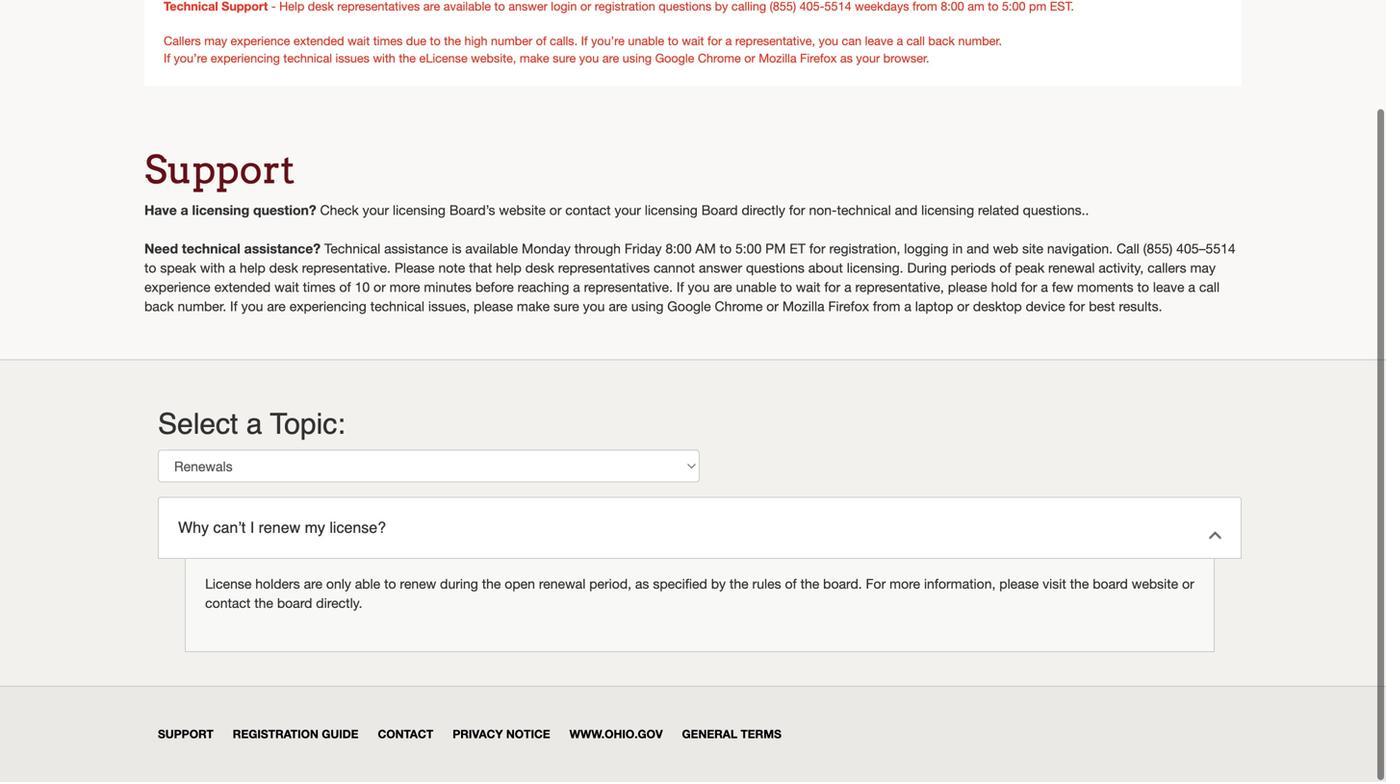 Task type: locate. For each thing, give the bounding box(es) containing it.
through
[[575, 241, 621, 257]]

1 help from the left
[[240, 260, 266, 276]]

unable down questions
[[736, 279, 777, 295]]

firefox left from
[[829, 298, 870, 314]]

representative, up from
[[856, 279, 944, 295]]

licensing
[[192, 202, 250, 218], [393, 202, 446, 218], [645, 202, 698, 218], [922, 202, 975, 218]]

0 vertical spatial extended
[[294, 34, 344, 48]]

1 horizontal spatial experience
[[231, 34, 290, 48]]

your
[[856, 51, 880, 65], [363, 202, 389, 218], [615, 202, 641, 218]]

0 vertical spatial make
[[520, 51, 550, 65]]

0 vertical spatial times
[[373, 34, 403, 48]]

0 horizontal spatial renewal
[[539, 576, 586, 592]]

licensing up 8:00
[[645, 202, 698, 218]]

0 vertical spatial renewal
[[1049, 260, 1095, 276]]

0 horizontal spatial desk
[[269, 260, 298, 276]]

or inside 'callers may experience extended wait times due to the high number of calls. if you're unable to wait for a representative, you can leave a call back number. if you're experiencing technical issues with the elicense website, make sure you are using google chrome or mozilla firefox as your browser.'
[[745, 51, 756, 65]]

have
[[144, 202, 177, 218]]

help
[[240, 260, 266, 276], [496, 260, 522, 276]]

1 horizontal spatial as
[[840, 51, 853, 65]]

unable
[[628, 34, 665, 48], [736, 279, 777, 295]]

0 vertical spatial experiencing
[[211, 51, 280, 65]]

representative. down 'technical'
[[302, 260, 391, 276]]

1 horizontal spatial you're
[[591, 34, 625, 48]]

1 vertical spatial you're
[[174, 51, 207, 65]]

2 desk from the left
[[525, 260, 554, 276]]

your right check
[[363, 202, 389, 218]]

1 horizontal spatial and
[[967, 241, 990, 257]]

0 vertical spatial may
[[204, 34, 227, 48]]

results.
[[1119, 298, 1163, 314]]

5:00
[[736, 241, 762, 257]]

1 horizontal spatial unable
[[736, 279, 777, 295]]

1 vertical spatial firefox
[[829, 298, 870, 314]]

your down the 'can'
[[856, 51, 880, 65]]

as
[[840, 51, 853, 65], [635, 576, 649, 592]]

1 vertical spatial may
[[1191, 260, 1216, 276]]

you're down callers
[[174, 51, 207, 65]]

of right rules
[[785, 576, 797, 592]]

1 horizontal spatial number.
[[958, 34, 1002, 48]]

1 vertical spatial contact
[[205, 595, 251, 611]]

0 horizontal spatial call
[[907, 34, 925, 48]]

help up before
[[496, 260, 522, 276]]

moments
[[1077, 279, 1134, 295]]

0 horizontal spatial board
[[277, 595, 312, 611]]

extended
[[294, 34, 344, 48], [214, 279, 271, 295]]

you're right calls.
[[591, 34, 625, 48]]

unable inside 'callers may experience extended wait times due to the high number of calls. if you're unable to wait for a representative, you can leave a call back number. if you're experiencing technical issues with the elicense website, make sure you are using google chrome or mozilla firefox as your browser.'
[[628, 34, 665, 48]]

experience right callers
[[231, 34, 290, 48]]

need technical assistance?
[[144, 241, 321, 257]]

as inside the license holders are only able to renew during the open renewal period, as specified by the rules of the board. for more information, please visit the board website or contact the board directly.
[[635, 576, 649, 592]]

contact link
[[378, 728, 434, 741]]

board down 'holders'
[[277, 595, 312, 611]]

2 vertical spatial please
[[1000, 576, 1039, 592]]

of inside the license holders are only able to renew during the open renewal period, as specified by the rules of the board. for more information, please visit the board website or contact the board directly.
[[785, 576, 797, 592]]

1 vertical spatial extended
[[214, 279, 271, 295]]

callers may experience extended wait times due to the high number of calls. if you're unable to wait for a representative, you can leave a call back number. if you're experiencing technical issues with the elicense website, make sure you are using google chrome or mozilla firefox as your browser.
[[164, 34, 1002, 65]]

1 vertical spatial renew
[[400, 576, 436, 592]]

as inside 'callers may experience extended wait times due to the high number of calls. if you're unable to wait for a representative, you can leave a call back number. if you're experiencing technical issues with the elicense website, make sure you are using google chrome or mozilla firefox as your browser.'
[[840, 51, 853, 65]]

call down 405–5514
[[1200, 279, 1220, 295]]

for inside 'callers may experience extended wait times due to the high number of calls. if you're unable to wait for a representative, you can leave a call back number. if you're experiencing technical issues with the elicense website, make sure you are using google chrome or mozilla firefox as your browser.'
[[708, 34, 722, 48]]

please down before
[[474, 298, 513, 314]]

may down 405–5514
[[1191, 260, 1216, 276]]

technical down the please
[[370, 298, 425, 314]]

available
[[465, 241, 518, 257]]

website
[[499, 202, 546, 218], [1132, 576, 1179, 592]]

1 vertical spatial experience
[[144, 279, 211, 295]]

times left due
[[373, 34, 403, 48]]

1 vertical spatial times
[[303, 279, 336, 295]]

1 horizontal spatial board
[[1093, 576, 1128, 592]]

chrome inside 'callers may experience extended wait times due to the high number of calls. if you're unable to wait for a representative, you can leave a call back number. if you're experiencing technical issues with the elicense website, make sure you are using google chrome or mozilla firefox as your browser.'
[[698, 51, 741, 65]]

need
[[144, 241, 178, 257]]

leave inside 'callers may experience extended wait times due to the high number of calls. if you're unable to wait for a representative, you can leave a call back number. if you're experiencing technical issues with the elicense website, make sure you are using google chrome or mozilla firefox as your browser.'
[[865, 34, 894, 48]]

you left the 'can'
[[819, 34, 839, 48]]

0 vertical spatial number.
[[958, 34, 1002, 48]]

0 vertical spatial representative,
[[736, 34, 816, 48]]

1 horizontal spatial website
[[1132, 576, 1179, 592]]

board right 'visit'
[[1093, 576, 1128, 592]]

2 horizontal spatial your
[[856, 51, 880, 65]]

1 horizontal spatial help
[[496, 260, 522, 276]]

the down 'holders'
[[254, 595, 273, 611]]

with right issues
[[373, 51, 396, 65]]

desk up reaching
[[525, 260, 554, 276]]

using inside technical assistance is available monday through friday 8:00 am to 5:00 pm et for registration, logging in and web site navigation. call (855) 405–5514 to speak with a help desk representative. please note that help desk representatives cannot answer questions about licensing. during periods of peak renewal activity, callers may experience extended wait times of 10 or more minutes before reaching a representative. if you are unable to wait for a representative, please hold for a few moments to leave a call back number. if you are experiencing technical issues, please make sure you are using google chrome or mozilla firefox from a laptop or desktop device for best results.
[[631, 298, 664, 314]]

0 horizontal spatial as
[[635, 576, 649, 592]]

0 horizontal spatial website
[[499, 202, 546, 218]]

the down due
[[399, 51, 416, 65]]

405–5514
[[1177, 241, 1236, 257]]

contact inside the license holders are only able to renew during the open renewal period, as specified by the rules of the board. for more information, please visit the board website or contact the board directly.
[[205, 595, 251, 611]]

1 horizontal spatial please
[[948, 279, 988, 295]]

board
[[1093, 576, 1128, 592], [277, 595, 312, 611]]

questions
[[746, 260, 805, 276]]

0 horizontal spatial extended
[[214, 279, 271, 295]]

assistance?
[[244, 241, 321, 257]]

1 vertical spatial number.
[[178, 298, 226, 314]]

or
[[745, 51, 756, 65], [550, 202, 562, 218], [374, 279, 386, 295], [767, 298, 779, 314], [957, 298, 970, 314], [1182, 576, 1195, 592]]

1 vertical spatial please
[[474, 298, 513, 314]]

0 horizontal spatial you're
[[174, 51, 207, 65]]

0 horizontal spatial experiencing
[[211, 51, 280, 65]]

licensing up in
[[922, 202, 975, 218]]

license holders are only able to renew during the open renewal period, as specified by the rules of the board. for more information, please visit the board website or contact the board directly.
[[205, 576, 1195, 611]]

the left open
[[482, 576, 501, 592]]

0 vertical spatial experience
[[231, 34, 290, 48]]

back down speak
[[144, 298, 174, 314]]

0 horizontal spatial leave
[[865, 34, 894, 48]]

1 horizontal spatial may
[[1191, 260, 1216, 276]]

and up periods
[[967, 241, 990, 257]]

extended inside technical assistance is available monday through friday 8:00 am to 5:00 pm et for registration, logging in and web site navigation. call (855) 405–5514 to speak with a help desk representative. please note that help desk representatives cannot answer questions about licensing. during periods of peak renewal activity, callers may experience extended wait times of 10 or more minutes before reaching a representative. if you are unable to wait for a representative, please hold for a few moments to leave a call back number. if you are experiencing technical issues, please make sure you are using google chrome or mozilla firefox from a laptop or desktop device for best results.
[[214, 279, 271, 295]]

1 vertical spatial google
[[668, 298, 711, 314]]

specified
[[653, 576, 708, 592]]

your up friday
[[615, 202, 641, 218]]

renew right i
[[259, 519, 301, 537]]

directly.
[[316, 595, 363, 611]]

make down 'number'
[[520, 51, 550, 65]]

1 horizontal spatial renew
[[400, 576, 436, 592]]

1 vertical spatial using
[[631, 298, 664, 314]]

technical
[[283, 51, 332, 65], [837, 202, 891, 218], [182, 241, 241, 257], [370, 298, 425, 314]]

0 vertical spatial chrome
[[698, 51, 741, 65]]

call up browser.
[[907, 34, 925, 48]]

1 vertical spatial make
[[517, 298, 550, 314]]

renew left during
[[400, 576, 436, 592]]

more down the please
[[390, 279, 420, 295]]

board
[[702, 202, 738, 218]]

sure down reaching
[[554, 298, 579, 314]]

0 horizontal spatial with
[[200, 260, 225, 276]]

of inside 'callers may experience extended wait times due to the high number of calls. if you're unable to wait for a representative, you can leave a call back number. if you're experiencing technical issues with the elicense website, make sure you are using google chrome or mozilla firefox as your browser.'
[[536, 34, 547, 48]]

call inside 'callers may experience extended wait times due to the high number of calls. if you're unable to wait for a representative, you can leave a call back number. if you're experiencing technical issues with the elicense website, make sure you are using google chrome or mozilla firefox as your browser.'
[[907, 34, 925, 48]]

peak
[[1015, 260, 1045, 276]]

contact up through
[[566, 202, 611, 218]]

questions..
[[1023, 202, 1089, 218]]

0 vertical spatial leave
[[865, 34, 894, 48]]

1 horizontal spatial your
[[615, 202, 641, 218]]

licensing up need technical assistance?
[[192, 202, 250, 218]]

may right callers
[[204, 34, 227, 48]]

you
[[819, 34, 839, 48], [579, 51, 599, 65], [688, 279, 710, 295], [241, 298, 263, 314], [583, 298, 605, 314]]

1 vertical spatial unable
[[736, 279, 777, 295]]

support link
[[158, 728, 214, 741]]

activity,
[[1099, 260, 1144, 276]]

firefox left browser.
[[800, 51, 837, 65]]

experiencing inside technical assistance is available monday through friday 8:00 am to 5:00 pm et for registration, logging in and web site navigation. call (855) 405–5514 to speak with a help desk representative. please note that help desk representatives cannot answer questions about licensing. during periods of peak renewal activity, callers may experience extended wait times of 10 or more minutes before reaching a representative. if you are unable to wait for a representative, please hold for a few moments to leave a call back number. if you are experiencing technical issues, please make sure you are using google chrome or mozilla firefox from a laptop or desktop device for best results.
[[290, 298, 367, 314]]

renewal right open
[[539, 576, 586, 592]]

support up have
[[144, 146, 295, 193]]

1 vertical spatial board
[[277, 595, 312, 611]]

and
[[895, 202, 918, 218], [967, 241, 990, 257]]

et
[[790, 241, 806, 257]]

1 horizontal spatial back
[[929, 34, 955, 48]]

for
[[708, 34, 722, 48], [789, 202, 806, 218], [810, 241, 826, 257], [825, 279, 841, 295], [1021, 279, 1038, 295], [1069, 298, 1085, 314]]

0 horizontal spatial please
[[474, 298, 513, 314]]

1 vertical spatial leave
[[1153, 279, 1185, 295]]

from
[[873, 298, 901, 314]]

1 horizontal spatial extended
[[294, 34, 344, 48]]

representative, left the 'can'
[[736, 34, 816, 48]]

0 vertical spatial back
[[929, 34, 955, 48]]

you right website,
[[579, 51, 599, 65]]

1 horizontal spatial renewal
[[1049, 260, 1095, 276]]

0 vertical spatial as
[[840, 51, 853, 65]]

renewal down navigation.
[[1049, 260, 1095, 276]]

0 horizontal spatial and
[[895, 202, 918, 218]]

experience down speak
[[144, 279, 211, 295]]

experience
[[231, 34, 290, 48], [144, 279, 211, 295]]

hold
[[991, 279, 1018, 295]]

issues
[[336, 51, 370, 65]]

0 horizontal spatial more
[[390, 279, 420, 295]]

1 vertical spatial and
[[967, 241, 990, 257]]

privacy notice link
[[453, 728, 550, 741]]

desk down assistance? at the top left of the page
[[269, 260, 298, 276]]

4 licensing from the left
[[922, 202, 975, 218]]

technical
[[324, 241, 381, 257]]

representative.
[[302, 260, 391, 276], [584, 279, 673, 295]]

1 vertical spatial as
[[635, 576, 649, 592]]

renewal inside technical assistance is available monday through friday 8:00 am to 5:00 pm et for registration, logging in and web site navigation. call (855) 405–5514 to speak with a help desk representative. please note that help desk representatives cannot answer questions about licensing. during periods of peak renewal activity, callers may experience extended wait times of 10 or more minutes before reaching a representative. if you are unable to wait for a representative, please hold for a few moments to leave a call back number. if you are experiencing technical issues, please make sure you are using google chrome or mozilla firefox from a laptop or desktop device for best results.
[[1049, 260, 1095, 276]]

1 horizontal spatial with
[[373, 51, 396, 65]]

are inside 'callers may experience extended wait times due to the high number of calls. if you're unable to wait for a representative, you can leave a call back number. if you're experiencing technical issues with the elicense website, make sure you are using google chrome or mozilla firefox as your browser.'
[[603, 51, 619, 65]]

0 vertical spatial google
[[655, 51, 695, 65]]

back
[[929, 34, 955, 48], [144, 298, 174, 314]]

a
[[726, 34, 732, 48], [897, 34, 903, 48], [181, 202, 188, 218], [229, 260, 236, 276], [573, 279, 580, 295], [845, 279, 852, 295], [1041, 279, 1049, 295], [1189, 279, 1196, 295], [904, 298, 912, 314], [246, 408, 262, 441]]

back up browser.
[[929, 34, 955, 48]]

you're
[[591, 34, 625, 48], [174, 51, 207, 65]]

extended up issues
[[294, 34, 344, 48]]

leave down callers
[[1153, 279, 1185, 295]]

0 vertical spatial call
[[907, 34, 925, 48]]

firefox inside 'callers may experience extended wait times due to the high number of calls. if you're unable to wait for a representative, you can leave a call back number. if you're experiencing technical issues with the elicense website, make sure you are using google chrome or mozilla firefox as your browser.'
[[800, 51, 837, 65]]

0 vertical spatial board
[[1093, 576, 1128, 592]]

10
[[355, 279, 370, 295]]

your inside 'callers may experience extended wait times due to the high number of calls. if you're unable to wait for a representative, you can leave a call back number. if you're experiencing technical issues with the elicense website, make sure you are using google chrome or mozilla firefox as your browser.'
[[856, 51, 880, 65]]

more
[[390, 279, 420, 295], [890, 576, 921, 592]]

1 vertical spatial chrome
[[715, 298, 763, 314]]

1 horizontal spatial call
[[1200, 279, 1220, 295]]

0 vertical spatial support
[[144, 146, 295, 193]]

3 licensing from the left
[[645, 202, 698, 218]]

please left 'visit'
[[1000, 576, 1039, 592]]

callers
[[164, 34, 201, 48]]

more inside technical assistance is available monday through friday 8:00 am to 5:00 pm et for registration, logging in and web site navigation. call (855) 405–5514 to speak with a help desk representative. please note that help desk representatives cannot answer questions about licensing. during periods of peak renewal activity, callers may experience extended wait times of 10 or more minutes before reaching a representative. if you are unable to wait for a representative, please hold for a few moments to leave a call back number. if you are experiencing technical issues, please make sure you are using google chrome or mozilla firefox from a laptop or desktop device for best results.
[[390, 279, 420, 295]]

unable right calls.
[[628, 34, 665, 48]]

due
[[406, 34, 427, 48]]

0 vertical spatial renew
[[259, 519, 301, 537]]

0 vertical spatial using
[[623, 51, 652, 65]]

1 horizontal spatial desk
[[525, 260, 554, 276]]

sure inside 'callers may experience extended wait times due to the high number of calls. if you're unable to wait for a representative, you can leave a call back number. if you're experiencing technical issues with the elicense website, make sure you are using google chrome or mozilla firefox as your browser.'
[[553, 51, 576, 65]]

extended down need technical assistance?
[[214, 279, 271, 295]]

chrome
[[698, 51, 741, 65], [715, 298, 763, 314]]

make down reaching
[[517, 298, 550, 314]]

of left calls.
[[536, 34, 547, 48]]

desk
[[269, 260, 298, 276], [525, 260, 554, 276]]

the right 'visit'
[[1070, 576, 1089, 592]]

google inside 'callers may experience extended wait times due to the high number of calls. if you're unable to wait for a representative, you can leave a call back number. if you're experiencing technical issues with the elicense website, make sure you are using google chrome or mozilla firefox as your browser.'
[[655, 51, 695, 65]]

wait
[[348, 34, 370, 48], [682, 34, 704, 48], [275, 279, 299, 295], [796, 279, 821, 295]]

with down need technical assistance?
[[200, 260, 225, 276]]

1 vertical spatial more
[[890, 576, 921, 592]]

during
[[440, 576, 478, 592]]

call
[[907, 34, 925, 48], [1200, 279, 1220, 295]]

0 vertical spatial sure
[[553, 51, 576, 65]]

help down need technical assistance?
[[240, 260, 266, 276]]

as right "period,"
[[635, 576, 649, 592]]

2 horizontal spatial please
[[1000, 576, 1039, 592]]

experience inside 'callers may experience extended wait times due to the high number of calls. if you're unable to wait for a representative, you can leave a call back number. if you're experiencing technical issues with the elicense website, make sure you are using google chrome or mozilla firefox as your browser.'
[[231, 34, 290, 48]]

license?
[[330, 519, 386, 537]]

0 horizontal spatial representative.
[[302, 260, 391, 276]]

mozilla inside technical assistance is available monday through friday 8:00 am to 5:00 pm et for registration, logging in and web site navigation. call (855) 405–5514 to speak with a help desk representative. please note that help desk representatives cannot answer questions about licensing. during periods of peak renewal activity, callers may experience extended wait times of 10 or more minutes before reaching a representative. if you are unable to wait for a representative, please hold for a few moments to leave a call back number. if you are experiencing technical issues, please make sure you are using google chrome or mozilla firefox from a laptop or desktop device for best results.
[[783, 298, 825, 314]]

0 horizontal spatial number.
[[178, 298, 226, 314]]

1 horizontal spatial times
[[373, 34, 403, 48]]

sure down calls.
[[553, 51, 576, 65]]

the
[[444, 34, 461, 48], [399, 51, 416, 65], [482, 576, 501, 592], [730, 576, 749, 592], [801, 576, 820, 592], [1070, 576, 1089, 592], [254, 595, 273, 611]]

of left 10
[[339, 279, 351, 295]]

leave inside technical assistance is available monday through friday 8:00 am to 5:00 pm et for registration, logging in and web site navigation. call (855) 405–5514 to speak with a help desk representative. please note that help desk representatives cannot answer questions about licensing. during periods of peak renewal activity, callers may experience extended wait times of 10 or more minutes before reaching a representative. if you are unable to wait for a representative, please hold for a few moments to leave a call back number. if you are experiencing technical issues, please make sure you are using google chrome or mozilla firefox from a laptop or desktop device for best results.
[[1153, 279, 1185, 295]]

extended inside 'callers may experience extended wait times due to the high number of calls. if you're unable to wait for a representative, you can leave a call back number. if you're experiencing technical issues with the elicense website, make sure you are using google chrome or mozilla firefox as your browser.'
[[294, 34, 344, 48]]

1 horizontal spatial leave
[[1153, 279, 1185, 295]]

and up logging at top right
[[895, 202, 918, 218]]

0 vertical spatial firefox
[[800, 51, 837, 65]]

1 vertical spatial representative,
[[856, 279, 944, 295]]

technical up registration,
[[837, 202, 891, 218]]

0 vertical spatial mozilla
[[759, 51, 797, 65]]

0 vertical spatial more
[[390, 279, 420, 295]]

1 vertical spatial back
[[144, 298, 174, 314]]

call inside technical assistance is available monday through friday 8:00 am to 5:00 pm et for registration, logging in and web site navigation. call (855) 405–5514 to speak with a help desk representative. please note that help desk representatives cannot answer questions about licensing. during periods of peak renewal activity, callers may experience extended wait times of 10 or more minutes before reaching a representative. if you are unable to wait for a representative, please hold for a few moments to leave a call back number. if you are experiencing technical issues, please make sure you are using google chrome or mozilla firefox from a laptop or desktop device for best results.
[[1200, 279, 1220, 295]]

if
[[581, 34, 588, 48], [164, 51, 170, 65], [677, 279, 684, 295], [230, 298, 238, 314]]

0 vertical spatial please
[[948, 279, 988, 295]]

or inside the license holders are only able to renew during the open renewal period, as specified by the rules of the board. for more information, please visit the board website or contact the board directly.
[[1182, 576, 1195, 592]]

0 horizontal spatial contact
[[205, 595, 251, 611]]

0 vertical spatial representative.
[[302, 260, 391, 276]]

registration
[[233, 728, 319, 741]]

technical left issues
[[283, 51, 332, 65]]

mozilla
[[759, 51, 797, 65], [783, 298, 825, 314]]

1 horizontal spatial representative,
[[856, 279, 944, 295]]

firefox inside technical assistance is available monday through friday 8:00 am to 5:00 pm et for registration, logging in and web site navigation. call (855) 405–5514 to speak with a help desk representative. please note that help desk representatives cannot answer questions about licensing. during periods of peak renewal activity, callers may experience extended wait times of 10 or more minutes before reaching a representative. if you are unable to wait for a representative, please hold for a few moments to leave a call back number. if you are experiencing technical issues, please make sure you are using google chrome or mozilla firefox from a laptop or desktop device for best results.
[[829, 298, 870, 314]]

answer
[[699, 260, 742, 276]]

experiencing inside 'callers may experience extended wait times due to the high number of calls. if you're unable to wait for a representative, you can leave a call back number. if you're experiencing technical issues with the elicense website, make sure you are using google chrome or mozilla firefox as your browser.'
[[211, 51, 280, 65]]

number
[[491, 34, 533, 48]]

1 vertical spatial sure
[[554, 298, 579, 314]]

0 horizontal spatial renew
[[259, 519, 301, 537]]

please down periods
[[948, 279, 988, 295]]

representative. down representatives at the top of the page
[[584, 279, 673, 295]]

as down the 'can'
[[840, 51, 853, 65]]

1 horizontal spatial representative.
[[584, 279, 673, 295]]

1 vertical spatial website
[[1132, 576, 1179, 592]]

times
[[373, 34, 403, 48], [303, 279, 336, 295]]

1 horizontal spatial experiencing
[[290, 298, 367, 314]]

1 vertical spatial representative.
[[584, 279, 673, 295]]

more right for at the bottom right
[[890, 576, 921, 592]]

back inside 'callers may experience extended wait times due to the high number of calls. if you're unable to wait for a representative, you can leave a call back number. if you're experiencing technical issues with the elicense website, make sure you are using google chrome or mozilla firefox as your browser.'
[[929, 34, 955, 48]]

i
[[250, 519, 254, 537]]

contact down license
[[205, 595, 251, 611]]

0 horizontal spatial unable
[[628, 34, 665, 48]]

support left registration
[[158, 728, 214, 741]]

times left 10
[[303, 279, 336, 295]]

leave right the 'can'
[[865, 34, 894, 48]]

licensing up assistance
[[393, 202, 446, 218]]

logging
[[904, 241, 949, 257]]

why
[[178, 519, 209, 537]]

make inside 'callers may experience extended wait times due to the high number of calls. if you're unable to wait for a representative, you can leave a call back number. if you're experiencing technical issues with the elicense website, make sure you are using google chrome or mozilla firefox as your browser.'
[[520, 51, 550, 65]]



Task type: describe. For each thing, give the bounding box(es) containing it.
more inside the license holders are only able to renew during the open renewal period, as specified by the rules of the board. for more information, please visit the board website or contact the board directly.
[[890, 576, 921, 592]]

0 vertical spatial contact
[[566, 202, 611, 218]]

technical assistance is available monday through friday 8:00 am to 5:00 pm et for registration, logging in and web site navigation. call (855) 405–5514 to speak with a help desk representative. please note that help desk representatives cannot answer questions about licensing. during periods of peak renewal activity, callers may experience extended wait times of 10 or more minutes before reaching a representative. if you are unable to wait for a representative, please hold for a few moments to leave a call back number. if you are experiencing technical issues, please make sure you are using google chrome or mozilla firefox from a laptop or desktop device for best results.
[[144, 241, 1236, 314]]

website inside the license holders are only able to renew during the open renewal period, as specified by the rules of the board. for more information, please visit the board website or contact the board directly.
[[1132, 576, 1179, 592]]

only
[[326, 576, 351, 592]]

times inside technical assistance is available monday through friday 8:00 am to 5:00 pm et for registration, logging in and web site navigation. call (855) 405–5514 to speak with a help desk representative. please note that help desk representatives cannot answer questions about licensing. during periods of peak renewal activity, callers may experience extended wait times of 10 or more minutes before reaching a representative. if you are unable to wait for a representative, please hold for a few moments to leave a call back number. if you are experiencing technical issues, please make sure you are using google chrome or mozilla firefox from a laptop or desktop device for best results.
[[303, 279, 336, 295]]

navigation.
[[1047, 241, 1113, 257]]

assistance
[[384, 241, 448, 257]]

select
[[158, 408, 238, 441]]

speak
[[160, 260, 196, 276]]

0 vertical spatial and
[[895, 202, 918, 218]]

friday
[[625, 241, 662, 257]]

guide
[[322, 728, 359, 741]]

non-
[[809, 202, 837, 218]]

have a licensing question? check your licensing board's website or contact your licensing board directly for non-technical and licensing related questions..
[[144, 202, 1089, 218]]

you down need technical assistance?
[[241, 298, 263, 314]]

notice
[[506, 728, 550, 741]]

by
[[711, 576, 726, 592]]

cannot
[[654, 260, 695, 276]]

high
[[465, 34, 488, 48]]

renewal inside the license holders are only able to renew during the open renewal period, as specified by the rules of the board. for more information, please visit the board website or contact the board directly.
[[539, 576, 586, 592]]

is
[[452, 241, 462, 257]]

during
[[907, 260, 947, 276]]

general
[[682, 728, 738, 741]]

board's
[[449, 202, 495, 218]]

with inside 'callers may experience extended wait times due to the high number of calls. if you're unable to wait for a representative, you can leave a call back number. if you're experiencing technical issues with the elicense website, make sure you are using google chrome or mozilla firefox as your browser.'
[[373, 51, 396, 65]]

minutes
[[424, 279, 472, 295]]

in
[[953, 241, 963, 257]]

for
[[866, 576, 886, 592]]

of down web
[[1000, 260, 1012, 276]]

may inside technical assistance is available monday through friday 8:00 am to 5:00 pm et for registration, logging in and web site navigation. call (855) 405–5514 to speak with a help desk representative. please note that help desk representatives cannot answer questions about licensing. during periods of peak renewal activity, callers may experience extended wait times of 10 or more minutes before reaching a representative. if you are unable to wait for a representative, please hold for a few moments to leave a call back number. if you are experiencing technical issues, please make sure you are using google chrome or mozilla firefox from a laptop or desktop device for best results.
[[1191, 260, 1216, 276]]

browser.
[[884, 51, 930, 65]]

make inside technical assistance is available monday through friday 8:00 am to 5:00 pm et for registration, logging in and web site navigation. call (855) 405–5514 to speak with a help desk representative. please note that help desk representatives cannot answer questions about licensing. during periods of peak renewal activity, callers may experience extended wait times of 10 or more minutes before reaching a representative. if you are unable to wait for a representative, please hold for a few moments to leave a call back number. if you are experiencing technical issues, please make sure you are using google chrome or mozilla firefox from a laptop or desktop device for best results.
[[517, 298, 550, 314]]

am
[[696, 241, 716, 257]]

able
[[355, 576, 381, 592]]

please inside the license holders are only able to renew during the open renewal period, as specified by the rules of the board. for more information, please visit the board website or contact the board directly.
[[1000, 576, 1039, 592]]

may inside 'callers may experience extended wait times due to the high number of calls. if you're unable to wait for a representative, you can leave a call back number. if you're experiencing technical issues with the elicense website, make sure you are using google chrome or mozilla firefox as your browser.'
[[204, 34, 227, 48]]

you down answer
[[688, 279, 710, 295]]

select a topic:
[[158, 408, 345, 441]]

desktop
[[973, 298, 1022, 314]]

elicense
[[419, 51, 468, 65]]

unable inside technical assistance is available monday through friday 8:00 am to 5:00 pm et for registration, logging in and web site navigation. call (855) 405–5514 to speak with a help desk representative. please note that help desk representatives cannot answer questions about licensing. during periods of peak renewal activity, callers may experience extended wait times of 10 or more minutes before reaching a representative. if you are unable to wait for a representative, please hold for a few moments to leave a call back number. if you are experiencing technical issues, please make sure you are using google chrome or mozilla firefox from a laptop or desktop device for best results.
[[736, 279, 777, 295]]

times inside 'callers may experience extended wait times due to the high number of calls. if you're unable to wait for a representative, you can leave a call back number. if you're experiencing technical issues with the elicense website, make sure you are using google chrome or mozilla firefox as your browser.'
[[373, 34, 403, 48]]

about
[[809, 260, 843, 276]]

question?
[[253, 202, 316, 218]]

(855)
[[1144, 241, 1173, 257]]

number. inside technical assistance is available monday through friday 8:00 am to 5:00 pm et for registration, logging in and web site navigation. call (855) 405–5514 to speak with a help desk representative. please note that help desk representatives cannot answer questions about licensing. during periods of peak renewal activity, callers may experience extended wait times of 10 or more minutes before reaching a representative. if you are unable to wait for a representative, please hold for a few moments to leave a call back number. if you are experiencing technical issues, please make sure you are using google chrome or mozilla firefox from a laptop or desktop device for best results.
[[178, 298, 226, 314]]

0 horizontal spatial your
[[363, 202, 389, 218]]

that
[[469, 260, 492, 276]]

check
[[320, 202, 359, 218]]

registration guide
[[233, 728, 359, 741]]

to inside the license holders are only able to renew during the open renewal period, as specified by the rules of the board. for more information, please visit the board website or contact the board directly.
[[384, 576, 396, 592]]

the right by
[[730, 576, 749, 592]]

if down need technical assistance?
[[230, 298, 238, 314]]

license
[[205, 576, 252, 592]]

registration,
[[830, 241, 901, 257]]

general terms link
[[682, 728, 782, 741]]

2 help from the left
[[496, 260, 522, 276]]

periods
[[951, 260, 996, 276]]

directly
[[742, 202, 786, 218]]

reaching
[[518, 279, 569, 295]]

my
[[305, 519, 325, 537]]

privacy notice
[[453, 728, 550, 741]]

technical up speak
[[182, 241, 241, 257]]

mozilla inside 'callers may experience extended wait times due to the high number of calls. if you're unable to wait for a representative, you can leave a call back number. if you're experiencing technical issues with the elicense website, make sure you are using google chrome or mozilla firefox as your browser.'
[[759, 51, 797, 65]]

if down callers
[[164, 51, 170, 65]]

terms
[[741, 728, 782, 741]]

if right calls.
[[581, 34, 588, 48]]

chrome inside technical assistance is available monday through friday 8:00 am to 5:00 pm et for registration, logging in and web site navigation. call (855) 405–5514 to speak with a help desk representative. please note that help desk representatives cannot answer questions about licensing. during periods of peak renewal activity, callers may experience extended wait times of 10 or more minutes before reaching a representative. if you are unable to wait for a representative, please hold for a few moments to leave a call back number. if you are experiencing technical issues, please make sure you are using google chrome or mozilla firefox from a laptop or desktop device for best results.
[[715, 298, 763, 314]]

period,
[[589, 576, 632, 592]]

best
[[1089, 298, 1115, 314]]

visit
[[1043, 576, 1067, 592]]

why can't i renew my license?
[[178, 519, 386, 537]]

information,
[[924, 576, 996, 592]]

8:00
[[666, 241, 692, 257]]

1 desk from the left
[[269, 260, 298, 276]]

callers
[[1148, 260, 1187, 276]]

issues,
[[428, 298, 470, 314]]

0 vertical spatial website
[[499, 202, 546, 218]]

1 licensing from the left
[[192, 202, 250, 218]]

representatives
[[558, 260, 650, 276]]

related
[[978, 202, 1019, 218]]

back inside technical assistance is available monday through friday 8:00 am to 5:00 pm et for registration, logging in and web site navigation. call (855) 405–5514 to speak with a help desk representative. please note that help desk representatives cannot answer questions about licensing. during periods of peak renewal activity, callers may experience extended wait times of 10 or more minutes before reaching a representative. if you are unable to wait for a representative, please hold for a few moments to leave a call back number. if you are experiencing technical issues, please make sure you are using google chrome or mozilla firefox from a laptop or desktop device for best results.
[[144, 298, 174, 314]]

representative, inside technical assistance is available monday through friday 8:00 am to 5:00 pm et for registration, logging in and web site navigation. call (855) 405–5514 to speak with a help desk representative. please note that help desk representatives cannot answer questions about licensing. during periods of peak renewal activity, callers may experience extended wait times of 10 or more minutes before reaching a representative. if you are unable to wait for a representative, please hold for a few moments to leave a call back number. if you are experiencing technical issues, please make sure you are using google chrome or mozilla firefox from a laptop or desktop device for best results.
[[856, 279, 944, 295]]

open
[[505, 576, 535, 592]]

calls.
[[550, 34, 578, 48]]

www.ohio.gov link
[[570, 728, 663, 741]]

please
[[395, 260, 435, 276]]

rules
[[753, 576, 781, 592]]

www.ohio.gov
[[570, 728, 663, 741]]

2 licensing from the left
[[393, 202, 446, 218]]

can
[[842, 34, 862, 48]]

with inside technical assistance is available monday through friday 8:00 am to 5:00 pm et for registration, logging in and web site navigation. call (855) 405–5514 to speak with a help desk representative. please note that help desk representatives cannot answer questions about licensing. during periods of peak renewal activity, callers may experience extended wait times of 10 or more minutes before reaching a representative. if you are unable to wait for a representative, please hold for a few moments to leave a call back number. if you are experiencing technical issues, please make sure you are using google chrome or mozilla firefox from a laptop or desktop device for best results.
[[200, 260, 225, 276]]

few
[[1052, 279, 1074, 295]]

technical inside 'callers may experience extended wait times due to the high number of calls. if you're unable to wait for a representative, you can leave a call back number. if you're experiencing technical issues with the elicense website, make sure you are using google chrome or mozilla firefox as your browser.'
[[283, 51, 332, 65]]

the left the board.
[[801, 576, 820, 592]]

general terms
[[682, 728, 782, 741]]

representative, inside 'callers may experience extended wait times due to the high number of calls. if you're unable to wait for a representative, you can leave a call back number. if you're experiencing technical issues with the elicense website, make sure you are using google chrome or mozilla firefox as your browser.'
[[736, 34, 816, 48]]

if down "cannot"
[[677, 279, 684, 295]]

board.
[[823, 576, 862, 592]]

site
[[1023, 241, 1044, 257]]

google inside technical assistance is available monday through friday 8:00 am to 5:00 pm et for registration, logging in and web site navigation. call (855) 405–5514 to speak with a help desk representative. please note that help desk representatives cannot answer questions about licensing. during periods of peak renewal activity, callers may experience extended wait times of 10 or more minutes before reaching a representative. if you are unable to wait for a representative, please hold for a few moments to leave a call back number. if you are experiencing technical issues, please make sure you are using google chrome or mozilla firefox from a laptop or desktop device for best results.
[[668, 298, 711, 314]]

sure inside technical assistance is available monday through friday 8:00 am to 5:00 pm et for registration, logging in and web site navigation. call (855) 405–5514 to speak with a help desk representative. please note that help desk representatives cannot answer questions about licensing. during periods of peak renewal activity, callers may experience extended wait times of 10 or more minutes before reaching a representative. if you are unable to wait for a representative, please hold for a few moments to leave a call back number. if you are experiencing technical issues, please make sure you are using google chrome or mozilla firefox from a laptop or desktop device for best results.
[[554, 298, 579, 314]]

renew inside the license holders are only able to renew during the open renewal period, as specified by the rules of the board. for more information, please visit the board website or contact the board directly.
[[400, 576, 436, 592]]

pm
[[766, 241, 786, 257]]

and inside technical assistance is available monday through friday 8:00 am to 5:00 pm et for registration, logging in and web site navigation. call (855) 405–5514 to speak with a help desk representative. please note that help desk representatives cannot answer questions about licensing. during periods of peak renewal activity, callers may experience extended wait times of 10 or more minutes before reaching a representative. if you are unable to wait for a representative, please hold for a few moments to leave a call back number. if you are experiencing technical issues, please make sure you are using google chrome or mozilla firefox from a laptop or desktop device for best results.
[[967, 241, 990, 257]]

are inside the license holders are only able to renew during the open renewal period, as specified by the rules of the board. for more information, please visit the board website or contact the board directly.
[[304, 576, 323, 592]]

before
[[476, 279, 514, 295]]

using inside 'callers may experience extended wait times due to the high number of calls. if you're unable to wait for a representative, you can leave a call back number. if you're experiencing technical issues with the elicense website, make sure you are using google chrome or mozilla firefox as your browser.'
[[623, 51, 652, 65]]

experience inside technical assistance is available monday through friday 8:00 am to 5:00 pm et for registration, logging in and web site navigation. call (855) 405–5514 to speak with a help desk representative. please note that help desk representatives cannot answer questions about licensing. during periods of peak renewal activity, callers may experience extended wait times of 10 or more minutes before reaching a representative. if you are unable to wait for a representative, please hold for a few moments to leave a call back number. if you are experiencing technical issues, please make sure you are using google chrome or mozilla firefox from a laptop or desktop device for best results.
[[144, 279, 211, 295]]

technical inside technical assistance is available monday through friday 8:00 am to 5:00 pm et for registration, logging in and web site navigation. call (855) 405–5514 to speak with a help desk representative. please note that help desk representatives cannot answer questions about licensing. during periods of peak renewal activity, callers may experience extended wait times of 10 or more minutes before reaching a representative. if you are unable to wait for a representative, please hold for a few moments to leave a call back number. if you are experiencing technical issues, please make sure you are using google chrome or mozilla firefox from a laptop or desktop device for best results.
[[370, 298, 425, 314]]

privacy
[[453, 728, 503, 741]]

laptop
[[915, 298, 954, 314]]

topic:
[[270, 408, 345, 441]]

can't
[[213, 519, 246, 537]]

holders
[[255, 576, 300, 592]]

1 vertical spatial support
[[158, 728, 214, 741]]

the up elicense
[[444, 34, 461, 48]]

registration guide link
[[233, 728, 359, 741]]

you down representatives at the top of the page
[[583, 298, 605, 314]]

monday
[[522, 241, 571, 257]]

number. inside 'callers may experience extended wait times due to the high number of calls. if you're unable to wait for a representative, you can leave a call back number. if you're experiencing technical issues with the elicense website, make sure you are using google chrome or mozilla firefox as your browser.'
[[958, 34, 1002, 48]]



Task type: vqa. For each thing, say whether or not it's contained in the screenshot.
Or within Callers may experience extended wait times due to the high number of calls. If you're unable to wait for a representative, you can leave a call back number. If you're experiencing technical issues with the eLicense website, make sure you are using Google Chrome or Mozilla Firefox as your browser.
yes



